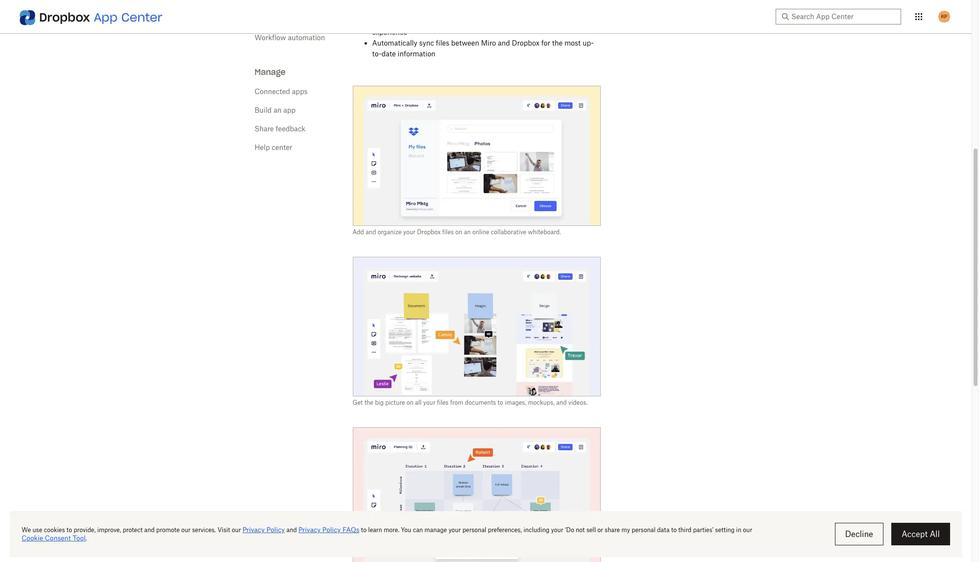 Task type: describe. For each thing, give the bounding box(es) containing it.
all
[[415, 399, 422, 406]]

0 horizontal spatial miro
[[400, 17, 415, 26]]

workflow
[[255, 33, 286, 42]]

dropbox right into
[[431, 17, 459, 26]]

dropbox app center
[[39, 10, 163, 25]]

1 horizontal spatial on
[[456, 228, 462, 236]]

to
[[498, 399, 503, 406]]

0 horizontal spatial an
[[274, 106, 282, 114]]

automatically
[[372, 39, 418, 47]]

whiteboard.
[[528, 228, 561, 236]]

add
[[353, 228, 364, 236]]

share
[[255, 125, 274, 133]]

share feedback link
[[255, 125, 306, 133]]

online
[[473, 228, 490, 236]]

organize
[[378, 228, 402, 236]]

1 vertical spatial and
[[366, 228, 376, 236]]

1 vertical spatial for
[[542, 39, 551, 47]]

build an app link
[[255, 106, 296, 114]]

center
[[272, 143, 292, 151]]

get the big picture on all your files from documents to images, mockups, and videos.
[[353, 399, 588, 406]]

Search App Center text field
[[792, 11, 896, 22]]

0 horizontal spatial on
[[407, 399, 414, 406]]

1 vertical spatial miro
[[481, 39, 496, 47]]

connected
[[255, 87, 290, 96]]

center
[[121, 10, 163, 25]]

visual,
[[536, 17, 556, 26]]

1 vertical spatial your
[[423, 399, 436, 406]]

share feedback
[[255, 125, 306, 133]]

connected apps
[[255, 87, 308, 96]]

and inside bring in miro into dropbox paper documents for a visual, interactive experience automatically sync files between miro and dropbox for the most up- to-date information
[[498, 39, 510, 47]]

build an app
[[255, 106, 296, 114]]

images,
[[505, 399, 527, 406]]

help center
[[255, 143, 292, 151]]

information
[[398, 50, 436, 58]]

2 vertical spatial and
[[557, 399, 567, 406]]

0 vertical spatial for
[[520, 17, 529, 26]]

big
[[375, 399, 384, 406]]

app
[[94, 10, 118, 25]]

apps
[[292, 87, 308, 96]]

dropbox right organize
[[417, 228, 441, 236]]

collaborative
[[491, 228, 527, 236]]

experience
[[372, 28, 408, 36]]

0 vertical spatial your
[[403, 228, 416, 236]]

most
[[565, 39, 581, 47]]

date
[[382, 50, 396, 58]]

interactive
[[558, 17, 592, 26]]

build
[[255, 106, 272, 114]]

kp
[[941, 13, 948, 20]]



Task type: locate. For each thing, give the bounding box(es) containing it.
on left all
[[407, 399, 414, 406]]

0 vertical spatial documents
[[481, 17, 518, 26]]

help
[[255, 143, 270, 151]]

dropbox
[[39, 10, 90, 25], [431, 17, 459, 26], [512, 39, 540, 47], [417, 228, 441, 236]]

up-
[[583, 39, 594, 47]]

mockups,
[[528, 399, 555, 406]]

0 vertical spatial and
[[498, 39, 510, 47]]

1 horizontal spatial miro
[[481, 39, 496, 47]]

and right the between
[[498, 39, 510, 47]]

the left big
[[365, 399, 374, 406]]

bring in miro into dropbox paper documents for a visual, interactive experience automatically sync files between miro and dropbox for the most up- to-date information
[[372, 17, 594, 58]]

automation
[[288, 33, 325, 42]]

1 horizontal spatial an
[[464, 228, 471, 236]]

and left videos.
[[557, 399, 567, 406]]

1 horizontal spatial your
[[423, 399, 436, 406]]

0 horizontal spatial your
[[403, 228, 416, 236]]

picture
[[386, 399, 405, 406]]

files inside bring in miro into dropbox paper documents for a visual, interactive experience automatically sync files between miro and dropbox for the most up- to-date information
[[436, 39, 450, 47]]

for left a
[[520, 17, 529, 26]]

bring
[[372, 17, 390, 26]]

the inside bring in miro into dropbox paper documents for a visual, interactive experience automatically sync files between miro and dropbox for the most up- to-date information
[[552, 39, 563, 47]]

workflow automation link
[[255, 33, 325, 42]]

for down visual, at the right
[[542, 39, 551, 47]]

0 horizontal spatial the
[[365, 399, 374, 406]]

the left most in the top of the page
[[552, 39, 563, 47]]

1 vertical spatial documents
[[465, 399, 496, 406]]

and right add on the top of page
[[366, 228, 376, 236]]

workflow automation
[[255, 33, 325, 42]]

manage
[[255, 67, 286, 77]]

1 horizontal spatial for
[[542, 39, 551, 47]]

feedback
[[276, 125, 306, 133]]

1 horizontal spatial and
[[498, 39, 510, 47]]

between
[[451, 39, 479, 47]]

the
[[552, 39, 563, 47], [365, 399, 374, 406]]

from
[[450, 399, 464, 406]]

files right sync
[[436, 39, 450, 47]]

documents inside bring in miro into dropbox paper documents for a visual, interactive experience automatically sync files between miro and dropbox for the most up- to-date information
[[481, 17, 518, 26]]

2 horizontal spatial and
[[557, 399, 567, 406]]

1 horizontal spatial the
[[552, 39, 563, 47]]

files left from
[[437, 399, 449, 406]]

0 horizontal spatial and
[[366, 228, 376, 236]]

miro right the in
[[400, 17, 415, 26]]

0 vertical spatial the
[[552, 39, 563, 47]]

0 vertical spatial files
[[436, 39, 450, 47]]

1 vertical spatial files
[[442, 228, 454, 236]]

your right organize
[[403, 228, 416, 236]]

0 vertical spatial miro
[[400, 17, 415, 26]]

documents left to
[[465, 399, 496, 406]]

get
[[353, 399, 363, 406]]

documents
[[481, 17, 518, 26], [465, 399, 496, 406]]

0 horizontal spatial for
[[520, 17, 529, 26]]

paper
[[461, 17, 479, 26]]

an
[[274, 106, 282, 114], [464, 228, 471, 236]]

for
[[520, 17, 529, 26], [542, 39, 551, 47]]

sync
[[419, 39, 434, 47]]

app
[[283, 106, 296, 114]]

connected apps link
[[255, 87, 308, 96]]

to-
[[372, 50, 382, 58]]

your
[[403, 228, 416, 236], [423, 399, 436, 406]]

documents right paper
[[481, 17, 518, 26]]

help center link
[[255, 143, 292, 151]]

0 vertical spatial on
[[456, 228, 462, 236]]

in
[[392, 17, 398, 26]]

dropbox left app
[[39, 10, 90, 25]]

on left online
[[456, 228, 462, 236]]

videos.
[[569, 399, 588, 406]]

miro right the between
[[481, 39, 496, 47]]

on
[[456, 228, 462, 236], [407, 399, 414, 406]]

and
[[498, 39, 510, 47], [366, 228, 376, 236], [557, 399, 567, 406]]

an left online
[[464, 228, 471, 236]]

1 vertical spatial an
[[464, 228, 471, 236]]

files
[[436, 39, 450, 47], [442, 228, 454, 236], [437, 399, 449, 406]]

0 vertical spatial an
[[274, 106, 282, 114]]

kp button
[[937, 9, 953, 25]]

an left app
[[274, 106, 282, 114]]

a
[[530, 17, 534, 26]]

files left online
[[442, 228, 454, 236]]

into
[[417, 17, 429, 26]]

miro
[[400, 17, 415, 26], [481, 39, 496, 47]]

1 vertical spatial the
[[365, 399, 374, 406]]

2 vertical spatial files
[[437, 399, 449, 406]]

1 vertical spatial on
[[407, 399, 414, 406]]

your right all
[[423, 399, 436, 406]]

add and organize your dropbox files on an online collaborative whiteboard.
[[353, 228, 561, 236]]

dropbox down a
[[512, 39, 540, 47]]



Task type: vqa. For each thing, say whether or not it's contained in the screenshot.
Upgrade link
no



